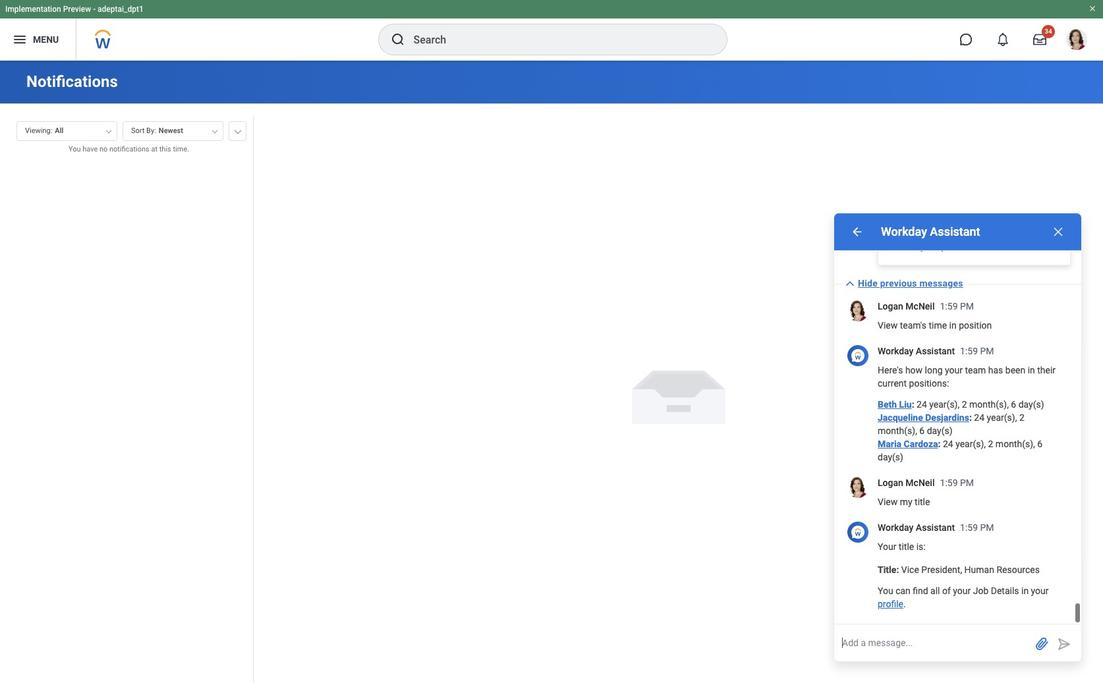 Task type: describe. For each thing, give the bounding box(es) containing it.
profile link
[[878, 599, 904, 610]]

day(s) for 24 year(s), 2 month(s), 6 day(s)
[[878, 452, 904, 463]]

assistant for you can find all of your job details in your profile .
[[916, 523, 955, 533]]

you have no notifications at this time.
[[68, 145, 189, 154]]

6 for 24 year(s), 2 month(s), 6 day(s) maria cardoza :
[[920, 426, 925, 436]]

notifications
[[26, 73, 118, 91]]

team's
[[900, 320, 927, 331]]

help
[[927, 241, 947, 252]]

2 for 24 year(s), 2 month(s), 6 day(s)
[[988, 439, 994, 450]]

has
[[989, 365, 1003, 376]]

can
[[896, 586, 911, 596]]

viewing:
[[25, 127, 52, 135]]

pm up human
[[980, 523, 994, 533]]

find
[[913, 586, 928, 596]]

mcneil for my
[[906, 478, 935, 488]]

hide
[[858, 278, 878, 288]]

job
[[973, 586, 989, 596]]

here's how long your team has been in their current positions:
[[878, 365, 1056, 389]]

you for you have no notifications at this time.
[[68, 145, 81, 154]]

my
[[900, 497, 913, 508]]

implementation preview -   adeptai_dpt1
[[5, 5, 144, 14]]

0 vertical spatial in
[[949, 320, 957, 331]]

previous
[[880, 278, 917, 288]]

1:59 up title: vice president, human resources at right
[[960, 523, 978, 533]]

logan mcneil image
[[848, 301, 869, 322]]

maria
[[878, 439, 902, 450]]

1:59 up time
[[940, 301, 958, 312]]

workday help button
[[884, 235, 1065, 260]]

is:
[[917, 542, 926, 552]]

at
[[151, 145, 158, 154]]

0 vertical spatial assistant
[[930, 225, 980, 239]]

34
[[1045, 28, 1052, 35]]

workday assistant 1:59 pm for you can find all of your job details in your profile .
[[878, 523, 994, 533]]

long
[[925, 365, 943, 376]]

24 for 24 year(s), 2 month(s), 6 day(s) maria cardoza :
[[974, 413, 985, 423]]

24 year(s), 2 month(s), 6 day(s)
[[878, 439, 1043, 463]]

pm down 24 year(s), 2 month(s), 6 day(s)
[[960, 478, 974, 488]]

1:59 down 24 year(s), 2 month(s), 6 day(s)
[[940, 478, 958, 488]]

have
[[83, 145, 98, 154]]

chevron up small image
[[842, 276, 858, 292]]

year(s), for 24 year(s), 2 month(s), 6 day(s)
[[956, 439, 986, 450]]

pm up has
[[980, 346, 994, 357]]

jacqueline desjardins link
[[878, 413, 969, 423]]

of
[[943, 586, 951, 596]]

upload clip image
[[1034, 636, 1050, 652]]

workday up here's
[[878, 346, 914, 357]]

how
[[906, 365, 923, 376]]

inbox large image
[[1033, 33, 1047, 46]]

arrow left image
[[851, 225, 864, 239]]

adeptai_dpt1
[[98, 5, 144, 14]]

notifications large image
[[997, 33, 1010, 46]]

you can find all of your job details in your profile .
[[878, 586, 1049, 610]]

view for view my title
[[878, 497, 898, 508]]

sort by: newest
[[131, 127, 183, 135]]

workday up the your title is:
[[878, 523, 914, 533]]

pm up position on the top right of page
[[960, 301, 974, 312]]

justify image
[[12, 32, 28, 47]]

beth
[[878, 399, 897, 410]]

your down resources
[[1031, 586, 1049, 596]]

desjardins
[[926, 413, 969, 423]]

profile
[[878, 599, 904, 610]]

notifications
[[109, 145, 149, 154]]

1:59 up team
[[960, 346, 978, 357]]

preview
[[63, 5, 91, 14]]

menu banner
[[0, 0, 1103, 61]]

notifications main content
[[0, 61, 1103, 683]]

view my title
[[878, 497, 930, 508]]

workday assistant 1:59 pm for 24 year(s), 2 month(s), 6 day(s)
[[878, 346, 994, 357]]

close environment banner image
[[1089, 5, 1097, 13]]

maria cardoza link
[[878, 439, 938, 450]]

details
[[991, 586, 1019, 596]]

cardoza
[[904, 439, 938, 450]]

Search Workday  search field
[[414, 25, 700, 54]]

logan mcneil 1:59 pm for title
[[878, 478, 974, 488]]

1 vertical spatial :
[[969, 413, 972, 423]]

menu
[[33, 34, 59, 45]]

current
[[878, 378, 907, 389]]

position
[[959, 320, 992, 331]]

24 for 24 year(s), 2 month(s), 6 day(s)
[[943, 439, 954, 450]]

in inside the you can find all of your job details in your profile .
[[1022, 586, 1029, 596]]

tab panel inside the notifications main content
[[0, 115, 253, 683]]



Task type: locate. For each thing, give the bounding box(es) containing it.
mcneil for team's
[[906, 301, 935, 312]]

0 horizontal spatial day(s)
[[878, 452, 904, 463]]

profile logan mcneil image
[[1066, 29, 1088, 53]]

1 vertical spatial year(s),
[[987, 413, 1017, 423]]

your
[[878, 542, 897, 552]]

year(s), inside 24 year(s), 2 month(s), 6 day(s)
[[956, 439, 986, 450]]

1 vertical spatial in
[[1028, 365, 1035, 376]]

0 horizontal spatial :
[[912, 399, 915, 410]]

1 horizontal spatial title
[[915, 497, 930, 508]]

1 vertical spatial logan mcneil 1:59 pm
[[878, 478, 974, 488]]

1 horizontal spatial you
[[878, 586, 894, 596]]

2
[[962, 399, 967, 410], [1020, 413, 1025, 423], [988, 439, 994, 450]]

2 horizontal spatial 24
[[974, 413, 985, 423]]

sort
[[131, 127, 145, 135]]

1 vertical spatial view
[[878, 497, 898, 508]]

1 logan mcneil 1:59 pm from the top
[[878, 301, 974, 312]]

1 horizontal spatial 2
[[988, 439, 994, 450]]

24 up jacqueline desjardins link
[[917, 399, 927, 410]]

your title is:
[[878, 542, 926, 552]]

year(s), inside beth liu : 24 year(s), 2 month(s), 6 day(s) jacqueline desjardins :
[[930, 399, 960, 410]]

24 down desjardins in the bottom of the page
[[943, 439, 954, 450]]

.
[[904, 599, 906, 610]]

1 vertical spatial mcneil
[[906, 478, 935, 488]]

title right my
[[915, 497, 930, 508]]

0 vertical spatial logan
[[878, 301, 904, 312]]

logan for team's
[[878, 301, 904, 312]]

you left the have
[[68, 145, 81, 154]]

0 vertical spatial 2
[[962, 399, 967, 410]]

view left my
[[878, 497, 898, 508]]

month(s), down jacqueline
[[878, 426, 917, 436]]

2 horizontal spatial :
[[969, 413, 972, 423]]

in right details
[[1022, 586, 1029, 596]]

0 vertical spatial view
[[878, 320, 898, 331]]

workday assistant 1:59 pm up long
[[878, 346, 994, 357]]

workday help
[[889, 241, 947, 252]]

0 vertical spatial 6
[[1011, 399, 1017, 410]]

1 vertical spatial 24
[[974, 413, 985, 423]]

0 vertical spatial you
[[68, 145, 81, 154]]

year(s), for 24 year(s), 2 month(s), 6 day(s) maria cardoza :
[[987, 413, 1017, 423]]

2 horizontal spatial 6
[[1038, 439, 1043, 450]]

: up jacqueline desjardins link
[[912, 399, 915, 410]]

workday up workday help
[[881, 225, 927, 239]]

1 vertical spatial assistant
[[916, 346, 955, 357]]

mcneil
[[906, 301, 935, 312], [906, 478, 935, 488]]

messages
[[920, 278, 963, 288]]

logan down previous
[[878, 301, 904, 312]]

2 horizontal spatial 2
[[1020, 413, 1025, 423]]

been
[[1006, 365, 1026, 376]]

2 for 24 year(s), 2 month(s), 6 day(s) maria cardoza :
[[1020, 413, 1025, 423]]

assistant up the is:
[[916, 523, 955, 533]]

day(s) down their on the right of the page
[[1019, 399, 1044, 410]]

you for you can find all of your job details in your profile .
[[878, 586, 894, 596]]

human
[[965, 565, 995, 575]]

tab panel
[[0, 115, 253, 683]]

logan mcneil image
[[848, 477, 869, 498]]

resources
[[997, 565, 1040, 575]]

day(s) down maria
[[878, 452, 904, 463]]

-
[[93, 5, 96, 14]]

2 down been
[[1020, 413, 1025, 423]]

their
[[1038, 365, 1056, 376]]

24 inside 24 year(s), 2 month(s), 6 day(s) maria cardoza :
[[974, 413, 985, 423]]

your inside here's how long your team has been in their current positions:
[[945, 365, 963, 376]]

2 vertical spatial assistant
[[916, 523, 955, 533]]

0 vertical spatial month(s),
[[970, 399, 1009, 410]]

month(s), for 24 year(s), 2 month(s), 6 day(s) maria cardoza :
[[878, 426, 917, 436]]

beth liu link
[[878, 399, 912, 410]]

2 vertical spatial month(s),
[[996, 439, 1035, 450]]

in inside here's how long your team has been in their current positions:
[[1028, 365, 1035, 376]]

1 vertical spatial title
[[899, 542, 914, 552]]

2 inside 24 year(s), 2 month(s), 6 day(s) maria cardoza :
[[1020, 413, 1025, 423]]

2 vertical spatial :
[[938, 439, 941, 450]]

workday inside workday help dropdown button
[[889, 241, 925, 252]]

view
[[878, 320, 898, 331], [878, 497, 898, 508]]

logan mcneil 1:59 pm up view team's time in position
[[878, 301, 974, 312]]

6 inside beth liu : 24 year(s), 2 month(s), 6 day(s) jacqueline desjardins :
[[1011, 399, 1017, 410]]

workday assistant 1:59 pm up the is:
[[878, 523, 994, 533]]

workday assistant 1:59 pm
[[878, 346, 994, 357], [878, 523, 994, 533]]

liu
[[899, 399, 912, 410]]

2 horizontal spatial day(s)
[[1019, 399, 1044, 410]]

1 vertical spatial 6
[[920, 426, 925, 436]]

1 vertical spatial logan
[[878, 478, 904, 488]]

your right the of
[[953, 586, 971, 596]]

assistant up help
[[930, 225, 980, 239]]

2 inside beth liu : 24 year(s), 2 month(s), 6 day(s) jacqueline desjardins :
[[962, 399, 967, 410]]

assistant for 24 year(s), 2 month(s), 6 day(s)
[[916, 346, 955, 357]]

1 mcneil from the top
[[906, 301, 935, 312]]

you inside the you can find all of your job details in your profile .
[[878, 586, 894, 596]]

6
[[1011, 399, 1017, 410], [920, 426, 925, 436], [1038, 439, 1043, 450]]

day(s) inside 24 year(s), 2 month(s), 6 day(s)
[[878, 452, 904, 463]]

: inside 24 year(s), 2 month(s), 6 day(s) maria cardoza :
[[938, 439, 941, 450]]

1 vertical spatial you
[[878, 586, 894, 596]]

logan mcneil 1:59 pm
[[878, 301, 974, 312], [878, 478, 974, 488]]

0 vertical spatial year(s),
[[930, 399, 960, 410]]

1 horizontal spatial 24
[[943, 439, 954, 450]]

day(s) inside 24 year(s), 2 month(s), 6 day(s) maria cardoza :
[[927, 426, 953, 436]]

0 horizontal spatial you
[[68, 145, 81, 154]]

day(s) for 24 year(s), 2 month(s), 6 day(s) maria cardoza :
[[927, 426, 953, 436]]

application
[[834, 625, 1082, 662]]

1 logan from the top
[[878, 301, 904, 312]]

month(s), inside 24 year(s), 2 month(s), 6 day(s)
[[996, 439, 1035, 450]]

year(s), up desjardins in the bottom of the page
[[930, 399, 960, 410]]

here's
[[878, 365, 903, 376]]

2 vertical spatial 2
[[988, 439, 994, 450]]

2 vertical spatial 24
[[943, 439, 954, 450]]

24 year(s), 2 month(s), 6 day(s) maria cardoza :
[[878, 413, 1025, 450]]

your right long
[[945, 365, 963, 376]]

logan for my
[[878, 478, 904, 488]]

your
[[945, 365, 963, 376], [953, 586, 971, 596], [1031, 586, 1049, 596]]

:
[[912, 399, 915, 410], [969, 413, 972, 423], [938, 439, 941, 450]]

in left their on the right of the page
[[1028, 365, 1035, 376]]

logan up 'view my title'
[[878, 478, 904, 488]]

newest
[[159, 127, 183, 135]]

2 workday assistant 1:59 pm from the top
[[878, 523, 994, 533]]

send image
[[1057, 637, 1072, 653]]

mcneil up 'team's' on the top right
[[906, 301, 935, 312]]

0 vertical spatial day(s)
[[1019, 399, 1044, 410]]

month(s), down has
[[970, 399, 1009, 410]]

hide previous messages button
[[842, 274, 967, 295]]

day(s) inside beth liu : 24 year(s), 2 month(s), 6 day(s) jacqueline desjardins :
[[1019, 399, 1044, 410]]

workday assistant region
[[834, 0, 1082, 662]]

2 view from the top
[[878, 497, 898, 508]]

time
[[929, 320, 947, 331]]

more image
[[234, 127, 242, 134]]

view team's time in position
[[878, 320, 992, 331]]

president,
[[922, 565, 962, 575]]

in
[[949, 320, 957, 331], [1028, 365, 1035, 376], [1022, 586, 1029, 596]]

24 inside beth liu : 24 year(s), 2 month(s), 6 day(s) jacqueline desjardins :
[[917, 399, 927, 410]]

view for view team's time in position
[[878, 320, 898, 331]]

24
[[917, 399, 927, 410], [974, 413, 985, 423], [943, 439, 954, 450]]

assistant up long
[[916, 346, 955, 357]]

1 vertical spatial 2
[[1020, 413, 1025, 423]]

chevron up image
[[1048, 243, 1057, 252]]

assistant
[[930, 225, 980, 239], [916, 346, 955, 357], [916, 523, 955, 533]]

6 for 24 year(s), 2 month(s), 6 day(s)
[[1038, 439, 1043, 450]]

workday assistant
[[881, 225, 980, 239]]

logan mcneil 1:59 pm up my
[[878, 478, 974, 488]]

: up 24 year(s), 2 month(s), 6 day(s)
[[969, 413, 972, 423]]

0 horizontal spatial 24
[[917, 399, 927, 410]]

1:59
[[940, 301, 958, 312], [960, 346, 978, 357], [940, 478, 958, 488], [960, 523, 978, 533]]

24 right desjardins in the bottom of the page
[[974, 413, 985, 423]]

mcneil up my
[[906, 478, 935, 488]]

month(s),
[[970, 399, 1009, 410], [878, 426, 917, 436], [996, 439, 1035, 450]]

0 vertical spatial workday assistant 1:59 pm
[[878, 346, 994, 357]]

2 vertical spatial year(s),
[[956, 439, 986, 450]]

6 inside 24 year(s), 2 month(s), 6 day(s) maria cardoza :
[[920, 426, 925, 436]]

workday
[[881, 225, 927, 239], [889, 241, 925, 252], [878, 346, 914, 357], [878, 523, 914, 533]]

viewing: all
[[25, 127, 63, 135]]

1 view from the top
[[878, 320, 898, 331]]

year(s), inside 24 year(s), 2 month(s), 6 day(s) maria cardoza :
[[987, 413, 1017, 423]]

title left the is:
[[899, 542, 914, 552]]

search image
[[390, 32, 406, 47]]

year(s), down beth liu : 24 year(s), 2 month(s), 6 day(s) jacqueline desjardins :
[[956, 439, 986, 450]]

1 vertical spatial day(s)
[[927, 426, 953, 436]]

2 logan from the top
[[878, 478, 904, 488]]

menu button
[[0, 18, 76, 61]]

0 vertical spatial :
[[912, 399, 915, 410]]

tab panel containing viewing:
[[0, 115, 253, 683]]

year(s), down has
[[987, 413, 1017, 423]]

vice
[[902, 565, 919, 575]]

1 horizontal spatial day(s)
[[927, 426, 953, 436]]

all
[[55, 127, 63, 135]]

logan
[[878, 301, 904, 312], [878, 478, 904, 488]]

0 vertical spatial 24
[[917, 399, 927, 410]]

title: vice president, human resources
[[878, 565, 1040, 575]]

x image
[[1052, 225, 1065, 239]]

2 vertical spatial in
[[1022, 586, 1029, 596]]

positions:
[[909, 378, 949, 389]]

view left 'team's' on the top right
[[878, 320, 898, 331]]

0 vertical spatial logan mcneil 1:59 pm
[[878, 301, 974, 312]]

2 up desjardins in the bottom of the page
[[962, 399, 967, 410]]

day(s) down desjardins in the bottom of the page
[[927, 426, 953, 436]]

this
[[159, 145, 171, 154]]

2 mcneil from the top
[[906, 478, 935, 488]]

1 horizontal spatial 6
[[1011, 399, 1017, 410]]

all
[[931, 586, 940, 596]]

hide previous messages
[[858, 278, 963, 288]]

pm
[[960, 301, 974, 312], [980, 346, 994, 357], [960, 478, 974, 488], [980, 523, 994, 533]]

implementation
[[5, 5, 61, 14]]

jacqueline
[[878, 413, 923, 423]]

1 vertical spatial month(s),
[[878, 426, 917, 436]]

you up profile link
[[878, 586, 894, 596]]

month(s), down beth liu : 24 year(s), 2 month(s), 6 day(s) jacqueline desjardins :
[[996, 439, 1035, 450]]

in right time
[[949, 320, 957, 331]]

month(s), for 24 year(s), 2 month(s), 6 day(s)
[[996, 439, 1035, 450]]

month(s), inside 24 year(s), 2 month(s), 6 day(s) maria cardoza :
[[878, 426, 917, 436]]

logan mcneil 1:59 pm for time
[[878, 301, 974, 312]]

1 vertical spatial workday assistant 1:59 pm
[[878, 523, 994, 533]]

by:
[[146, 127, 156, 135]]

reading pane region
[[254, 104, 1103, 683]]

0 vertical spatial title
[[915, 497, 930, 508]]

34 button
[[1026, 25, 1055, 54]]

2 logan mcneil 1:59 pm from the top
[[878, 478, 974, 488]]

2 vertical spatial 6
[[1038, 439, 1043, 450]]

2 down beth liu : 24 year(s), 2 month(s), 6 day(s) jacqueline desjardins :
[[988, 439, 994, 450]]

time.
[[173, 145, 189, 154]]

inbox items list box
[[0, 165, 253, 683]]

24 inside 24 year(s), 2 month(s), 6 day(s)
[[943, 439, 954, 450]]

no
[[99, 145, 108, 154]]

day(s)
[[1019, 399, 1044, 410], [927, 426, 953, 436], [878, 452, 904, 463]]

title:
[[878, 565, 899, 575]]

0 horizontal spatial 2
[[962, 399, 967, 410]]

2 inside 24 year(s), 2 month(s), 6 day(s)
[[988, 439, 994, 450]]

team
[[965, 365, 986, 376]]

you
[[68, 145, 81, 154], [878, 586, 894, 596]]

month(s), inside beth liu : 24 year(s), 2 month(s), 6 day(s) jacqueline desjardins :
[[970, 399, 1009, 410]]

: down desjardins in the bottom of the page
[[938, 439, 941, 450]]

title
[[915, 497, 930, 508], [899, 542, 914, 552]]

1 workday assistant 1:59 pm from the top
[[878, 346, 994, 357]]

0 vertical spatial mcneil
[[906, 301, 935, 312]]

0 horizontal spatial title
[[899, 542, 914, 552]]

2 vertical spatial day(s)
[[878, 452, 904, 463]]

beth liu : 24 year(s), 2 month(s), 6 day(s) jacqueline desjardins :
[[878, 399, 1044, 423]]

year(s),
[[930, 399, 960, 410], [987, 413, 1017, 423], [956, 439, 986, 450]]

Add a message... text field
[[834, 625, 1032, 662]]

1 horizontal spatial :
[[938, 439, 941, 450]]

0 horizontal spatial 6
[[920, 426, 925, 436]]

6 inside 24 year(s), 2 month(s), 6 day(s)
[[1038, 439, 1043, 450]]

you inside the notifications main content
[[68, 145, 81, 154]]

workday down workday assistant
[[889, 241, 925, 252]]



Task type: vqa. For each thing, say whether or not it's contained in the screenshot.
my
yes



